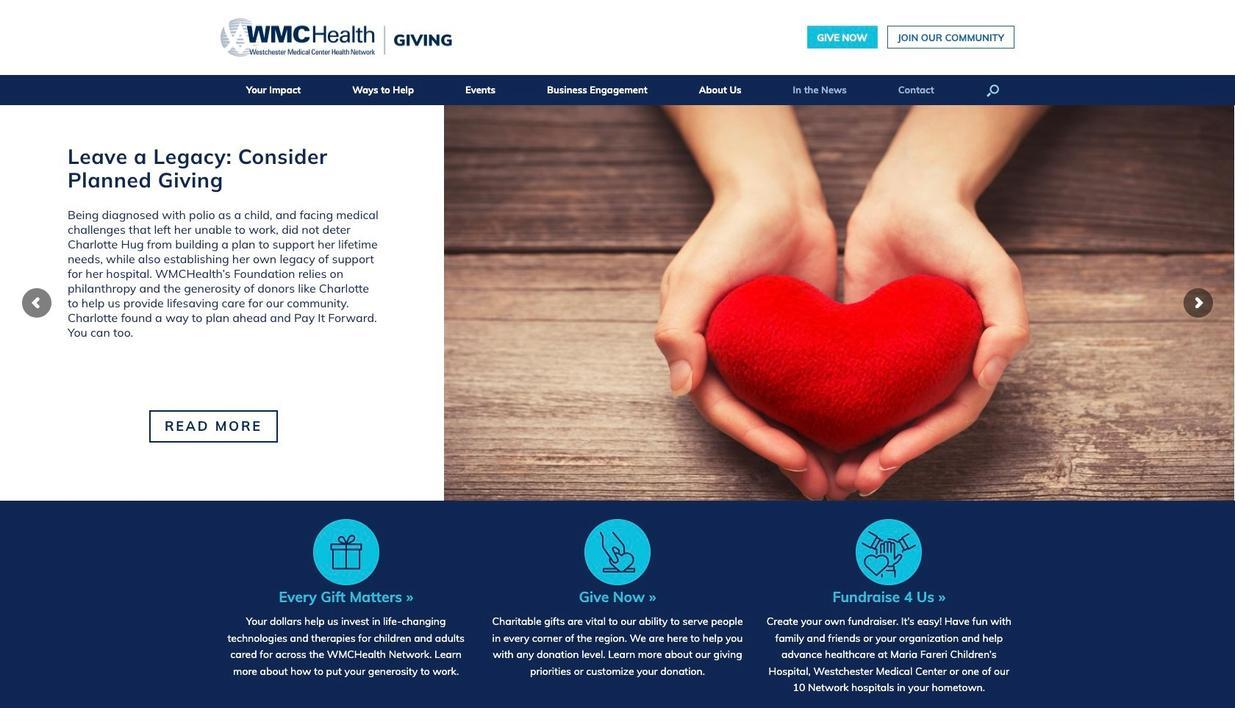 Task type: vqa. For each thing, say whether or not it's contained in the screenshot.
"WMCHealth Giving Logo"
yes



Task type: locate. For each thing, give the bounding box(es) containing it.
banner
[[0, 0, 1236, 105]]

wmchealth giving logo image
[[221, 18, 452, 57]]

open the search image
[[987, 84, 1000, 97]]



